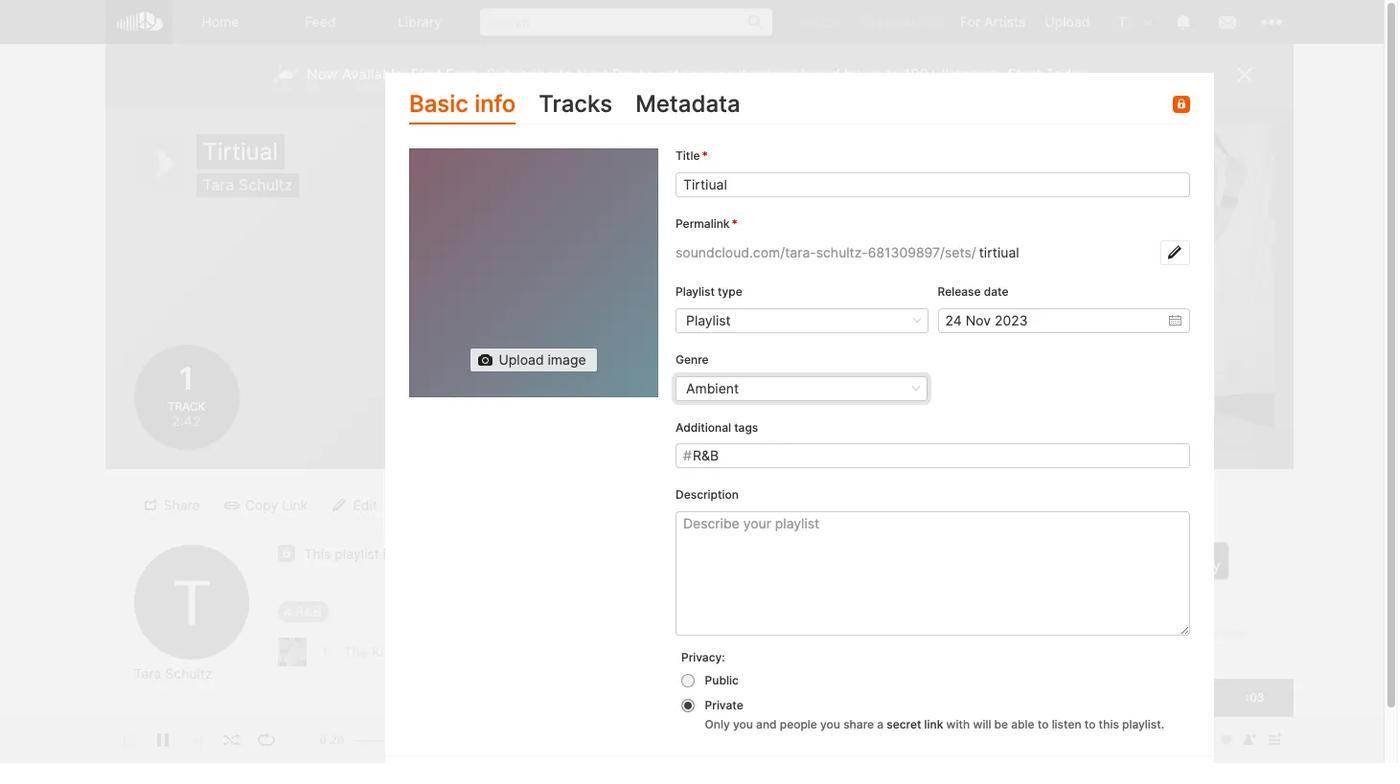 Task type: locate. For each thing, give the bounding box(es) containing it.
pro left get
[[612, 65, 635, 83]]

0 vertical spatial upload
[[1045, 13, 1090, 30]]

tirtiual element
[[948, 125, 1274, 450], [409, 149, 658, 398]]

pro left for
[[920, 13, 941, 30]]

tara schultz's avatar element up tara schultz
[[134, 545, 249, 660]]

1 right the 'the kid laroi - what just happened' element
[[321, 644, 329, 660]]

share
[[843, 718, 874, 732]]

1 horizontal spatial you
[[820, 718, 840, 732]]

legal
[[977, 626, 1007, 640]]

heard
[[801, 65, 840, 83]]

soundcloud.com/tara-
[[676, 244, 816, 261]]

subscribe
[[487, 65, 555, 83]]

basic info link
[[409, 86, 516, 125]]

policy
[[1113, 626, 1146, 640]]

tracks
[[539, 90, 613, 118]]

0 vertical spatial schultz
[[239, 175, 293, 195]]

kid
[[372, 644, 392, 660], [481, 644, 502, 660]]

people
[[780, 718, 817, 732]]

1 vertical spatial 1
[[321, 644, 329, 660]]

to
[[559, 65, 572, 83], [639, 65, 653, 83], [886, 65, 900, 83], [1038, 718, 1049, 732], [1085, 718, 1096, 732]]

1 horizontal spatial r&b
[[693, 448, 719, 464]]

artists
[[984, 13, 1026, 30]]

2 kid from the left
[[481, 644, 502, 660]]

basic info
[[409, 90, 516, 118]]

next
[[886, 13, 916, 30], [576, 65, 608, 83]]

1 up track
[[176, 360, 197, 398]]

1 horizontal spatial pro
[[920, 13, 941, 30]]

legal link
[[977, 626, 1007, 640]]

your
[[683, 65, 713, 83]]

happened
[[640, 644, 712, 660]]

2 you from the left
[[820, 718, 840, 732]]

ambient button
[[676, 376, 928, 401]]

1 cookie from the left
[[1072, 626, 1110, 640]]

the kid laroi - what just happened link
[[453, 644, 712, 660]]

go+
[[816, 13, 843, 30]]

this
[[1099, 718, 1119, 732]]

home link
[[171, 0, 271, 44]]

1 track 2:42
[[167, 360, 205, 430]]

0 vertical spatial pro
[[920, 13, 941, 30]]

tara schultz link
[[203, 175, 293, 195], [134, 666, 212, 683]]

this playlist is private.
[[304, 546, 444, 563]]

by
[[844, 65, 861, 83]]

genre
[[676, 352, 709, 367]]

cookie manager link
[[1158, 626, 1248, 640]]

the kid laroi - what just happened element
[[277, 638, 306, 667]]

the right laroi.
[[453, 644, 478, 660]]

with
[[946, 718, 970, 732]]

you
[[733, 718, 753, 732], [820, 718, 840, 732]]

privacy
[[1019, 626, 1060, 640]]

cookie policy link
[[1072, 626, 1146, 640]]

tara inside tirtiual tara schultz
[[203, 175, 234, 195]]

the for the kid laroi - what just happened
[[453, 644, 478, 660]]

1 vertical spatial upload
[[499, 352, 544, 368]]

upload image button
[[470, 348, 598, 373]]

playlist left type
[[676, 285, 715, 299]]

and
[[756, 718, 777, 732]]

library link
[[370, 0, 470, 44]]

0 horizontal spatial cookie
[[1072, 626, 1110, 640]]

upload image
[[499, 352, 586, 368]]

kid left laroi
[[481, 644, 502, 660]]

0 horizontal spatial 1
[[176, 360, 197, 398]]

playlist down playlist type
[[686, 312, 731, 329]]

1 horizontal spatial next
[[886, 13, 916, 30]]

0 vertical spatial 1
[[176, 360, 197, 398]]

try right "go+" in the top right of the page
[[862, 13, 882, 30]]

100+
[[904, 65, 938, 83]]

playlist
[[676, 285, 715, 299], [686, 312, 731, 329]]

kid for laroi.
[[372, 644, 392, 660]]

playlist type
[[676, 285, 743, 299]]

listeners.
[[942, 65, 1004, 83]]

0 vertical spatial r&b
[[693, 448, 719, 464]]

the left laroi.
[[344, 644, 368, 660]]

share
[[163, 497, 200, 513]]

0 horizontal spatial kid
[[372, 644, 392, 660]]

1 horizontal spatial kid
[[481, 644, 502, 660]]

0 vertical spatial playlist
[[676, 285, 715, 299]]

tara schultz
[[134, 666, 212, 682]]

0 horizontal spatial next
[[576, 65, 608, 83]]

cookie left manager
[[1158, 626, 1197, 640]]

1 vertical spatial r&b
[[296, 604, 321, 620]]

metadata link
[[636, 86, 740, 125]]

1 horizontal spatial try
[[862, 13, 882, 30]]

cookie policy
[[1072, 626, 1146, 640]]

1 vertical spatial tara schultz's avatar element
[[134, 545, 249, 660]]

tirtiual tara schultz
[[203, 138, 293, 195]]

upload up the today
[[1045, 13, 1090, 30]]

the
[[344, 644, 368, 660], [453, 644, 478, 660]]

next up tracks
[[576, 65, 608, 83]]

description
[[676, 488, 739, 503]]

0 horizontal spatial you
[[733, 718, 753, 732]]

cookie left policy
[[1072, 626, 1110, 640]]

r&b up the 'the kid laroi - what just happened' element
[[296, 604, 321, 620]]

try
[[792, 13, 812, 30], [862, 13, 882, 30]]

1 try from the left
[[792, 13, 812, 30]]

1 the from the left
[[344, 644, 368, 660]]

today
[[1045, 65, 1087, 83]]

tara schultz's avatar element
[[1109, 10, 1134, 35], [134, 545, 249, 660]]

-
[[549, 644, 555, 660]]

next up 100+
[[886, 13, 916, 30]]

0 vertical spatial tara
[[203, 175, 234, 195]]

Search search field
[[480, 9, 772, 35]]

1 inside 1 track 2:42
[[176, 360, 197, 398]]

private
[[705, 699, 743, 713]]

playlist inside 'popup button'
[[686, 312, 731, 329]]

upload inside button
[[499, 352, 544, 368]]

2 try from the left
[[862, 13, 882, 30]]

0 vertical spatial next
[[886, 13, 916, 30]]

upload left the image
[[499, 352, 544, 368]]

0 horizontal spatial schultz
[[165, 666, 212, 682]]

try left "go+" in the top right of the page
[[792, 13, 812, 30]]

1 vertical spatial pro
[[612, 65, 635, 83]]

tara schultz's avatar element right the upload link
[[1109, 10, 1134, 35]]

1 vertical spatial playlist
[[686, 312, 731, 329]]

1 vertical spatial tara
[[134, 666, 161, 682]]

1 you from the left
[[733, 718, 753, 732]]

to left get
[[639, 65, 653, 83]]

0 horizontal spatial tara schultz's avatar element
[[134, 545, 249, 660]]

r&b link
[[277, 602, 329, 623]]

Release date text field
[[938, 308, 1190, 333]]

1 kid from the left
[[372, 644, 392, 660]]

None search field
[[470, 0, 782, 43]]

library
[[398, 13, 442, 30]]

able
[[1011, 718, 1035, 732]]

1 horizontal spatial cookie
[[1158, 626, 1197, 640]]

cookie
[[1072, 626, 1110, 640], [1158, 626, 1197, 640]]

1 horizontal spatial 1
[[321, 644, 329, 660]]

tracks link
[[539, 86, 613, 125]]

r&b down additional
[[693, 448, 719, 464]]

copy
[[245, 497, 278, 513]]

1 vertical spatial schultz
[[165, 666, 212, 682]]

schultz-
[[816, 244, 868, 261]]

r&b
[[693, 448, 719, 464], [296, 604, 321, 620]]

title
[[676, 149, 700, 163]]

1 horizontal spatial upload
[[1045, 13, 1090, 30]]

you left and
[[733, 718, 753, 732]]

2 cookie from the left
[[1158, 626, 1197, 640]]

1 horizontal spatial tara schultz's avatar element
[[1109, 10, 1134, 35]]

upload link
[[1035, 0, 1100, 43]]

schultz
[[239, 175, 293, 195], [165, 666, 212, 682]]

1 horizontal spatial tara
[[203, 175, 234, 195]]

for artists
[[960, 13, 1026, 30]]

0 horizontal spatial tara
[[134, 666, 161, 682]]

2 the from the left
[[453, 644, 478, 660]]

0 horizontal spatial the
[[344, 644, 368, 660]]

0 horizontal spatial upload
[[499, 352, 544, 368]]

you left share
[[820, 718, 840, 732]]

kid left laroi.
[[372, 644, 392, 660]]

edit button
[[324, 493, 389, 518]]

release date
[[938, 285, 1009, 299]]

playlist.
[[1122, 718, 1164, 732]]

Permalink text field
[[976, 241, 1161, 265]]

0 horizontal spatial try
[[792, 13, 812, 30]]

now available: first fans. subscribe to next pro to get your next upload heard by up to 100+ listeners. start today
[[307, 65, 1087, 83]]

only
[[705, 718, 730, 732]]

0 horizontal spatial tirtiual element
[[409, 149, 658, 398]]

1 horizontal spatial schultz
[[239, 175, 293, 195]]

Description text field
[[676, 512, 1190, 637]]

1 horizontal spatial the
[[453, 644, 478, 660]]



Task type: vqa. For each thing, say whether or not it's contained in the screenshot.
The Kid LAROI - WHAT JUST HAPPENED ELEMENT
yes



Task type: describe. For each thing, give the bounding box(es) containing it.
try next pro
[[862, 13, 941, 30]]

fans.
[[446, 65, 483, 83]]

the for the kid laroi.
[[344, 644, 368, 660]]

the kid laroi - what just happened
[[453, 644, 712, 660]]

tags
[[734, 420, 758, 435]]

681309897/sets/
[[868, 244, 976, 261]]

go
[[977, 504, 995, 520]]

a
[[877, 718, 884, 732]]

manager
[[1200, 626, 1248, 640]]

1 for 1
[[321, 644, 329, 660]]

to left this
[[1085, 718, 1096, 732]]

privacy:
[[681, 651, 725, 665]]

feed link
[[271, 0, 370, 44]]

now
[[307, 65, 338, 83]]

home
[[202, 13, 239, 30]]

feed
[[304, 13, 336, 30]]

link
[[282, 497, 308, 513]]

playlist for playlist type
[[676, 285, 715, 299]]

is
[[383, 546, 393, 563]]

copy link button
[[216, 493, 319, 518]]

next
[[717, 65, 747, 83]]

up
[[865, 65, 882, 83]]

edit
[[353, 497, 377, 513]]

cookie for cookie manager
[[1158, 626, 1197, 640]]

get
[[657, 65, 679, 83]]

try go+
[[792, 13, 843, 30]]

public
[[705, 674, 739, 688]]

to up tracks
[[559, 65, 572, 83]]

for artists link
[[951, 0, 1035, 43]]

listen
[[1052, 718, 1082, 732]]

the kid laroi.
[[344, 644, 440, 660]]

try for try next pro
[[862, 13, 882, 30]]

copy link
[[245, 497, 308, 513]]

0 horizontal spatial r&b
[[296, 604, 321, 620]]

Title text field
[[676, 173, 1190, 198]]

0 vertical spatial tara schultz link
[[203, 175, 293, 195]]

will
[[973, 718, 991, 732]]

schultz inside tirtiual tara schultz
[[239, 175, 293, 195]]

permalink
[[676, 217, 730, 231]]

tirtiual
[[203, 138, 278, 166]]

start
[[1008, 65, 1042, 83]]

cookie for cookie policy
[[1072, 626, 1110, 640]]

mobile
[[999, 504, 1041, 520]]

try go+ link
[[782, 0, 852, 43]]

playlist for playlist
[[686, 312, 731, 329]]

0 vertical spatial tara schultz's avatar element
[[1109, 10, 1134, 35]]

to right up
[[886, 65, 900, 83]]

1 vertical spatial tara schultz link
[[134, 666, 212, 683]]

try for try go+
[[792, 13, 812, 30]]

laroi
[[506, 644, 545, 660]]

upload for upload
[[1045, 13, 1090, 30]]

metadata
[[636, 90, 740, 118]]

what
[[559, 644, 598, 660]]

1 for 1 track 2:42
[[176, 360, 197, 398]]

private.
[[397, 546, 444, 563]]

start today link
[[1008, 65, 1087, 83]]

be
[[994, 718, 1008, 732]]

1 vertical spatial next
[[576, 65, 608, 83]]

go mobile
[[977, 504, 1041, 520]]

1 horizontal spatial tirtiual element
[[948, 125, 1274, 450]]

date
[[984, 285, 1009, 299]]

secret
[[887, 718, 921, 732]]

first
[[411, 65, 442, 83]]

this
[[304, 546, 331, 563]]

for
[[960, 13, 981, 30]]

0 horizontal spatial pro
[[612, 65, 635, 83]]

soundcloud.com/tara-schultz-681309897/sets/
[[676, 244, 976, 261]]

playlist
[[335, 546, 379, 563]]

upload
[[751, 65, 797, 83]]

kid for laroi
[[481, 644, 502, 660]]

ambient
[[686, 380, 739, 396]]

playlist button
[[676, 308, 928, 333]]

share button
[[135, 493, 212, 518]]

basic
[[409, 90, 468, 118]]

upload for upload image
[[499, 352, 544, 368]]

release
[[938, 285, 981, 299]]

available:
[[342, 65, 407, 83]]

tara inside 'tara schultz' link
[[134, 666, 161, 682]]

laroi.
[[396, 644, 440, 660]]

track
[[167, 399, 205, 414]]

2:42
[[172, 413, 201, 430]]

the kid laroi. link
[[344, 644, 440, 660]]

private only you and people you share a secret link with will be able to listen to this playlist.
[[705, 699, 1164, 732]]

privacy link
[[1019, 626, 1060, 640]]

just
[[602, 644, 637, 660]]

additional tags
[[676, 420, 758, 435]]

secret link link
[[887, 718, 943, 732]]

to right 'able'
[[1038, 718, 1049, 732]]



